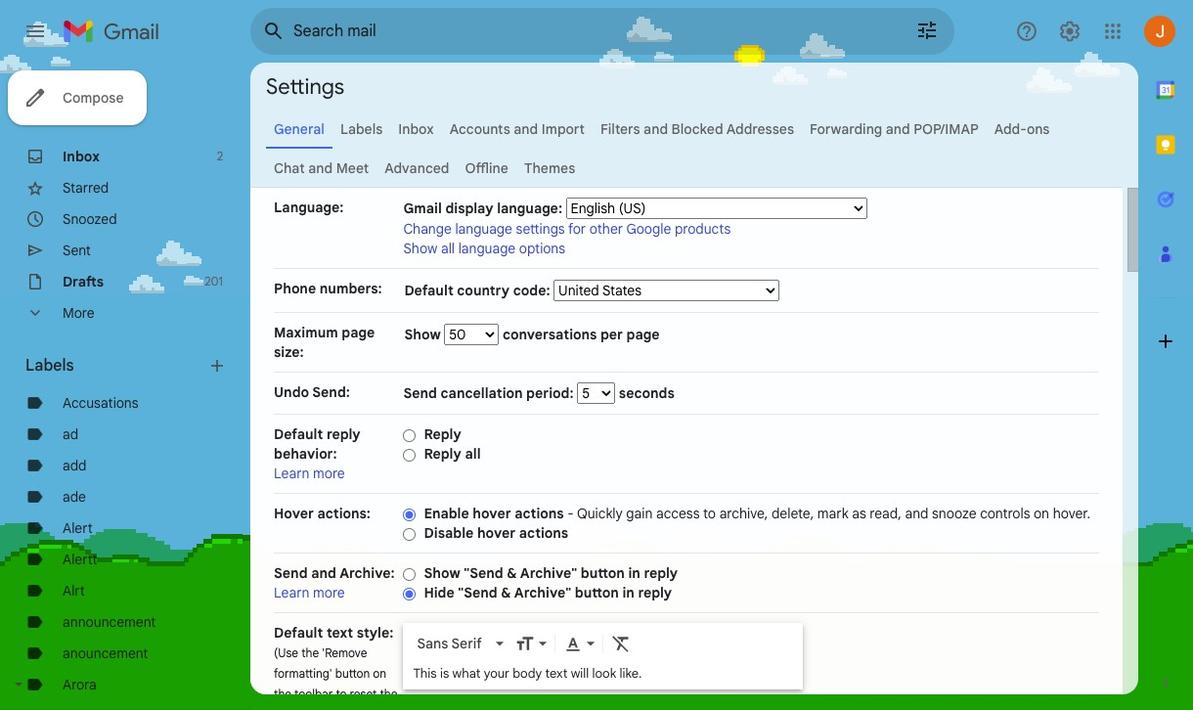 Task type: locate. For each thing, give the bounding box(es) containing it.
text up 'remove
[[327, 624, 353, 642]]

language down gmail display language:
[[459, 240, 516, 257]]

and left import
[[514, 120, 539, 138]]

page
[[342, 324, 375, 342], [627, 326, 660, 344]]

pop/imap
[[914, 120, 979, 138]]

button
[[581, 565, 625, 582], [575, 584, 619, 602], [335, 666, 370, 681]]

show all language options link
[[404, 240, 566, 257]]

show up hide
[[424, 565, 461, 582]]

more down archive:
[[313, 584, 345, 602]]

phone
[[274, 280, 316, 298]]

cancellation
[[441, 385, 523, 402]]

& down show "send & archive" button in reply
[[501, 584, 512, 602]]

offline
[[465, 160, 509, 177]]

learn inside default reply behavior: learn more
[[274, 465, 310, 482]]

1 vertical spatial learn
[[274, 584, 310, 602]]

2 vertical spatial reply
[[639, 584, 673, 602]]

conversations per page
[[499, 326, 660, 344]]

0 horizontal spatial inbox link
[[63, 148, 100, 165]]

labels for labels heading
[[25, 356, 74, 376]]

1 vertical spatial archive"
[[515, 584, 572, 602]]

2 reply from the top
[[424, 445, 462, 463]]

"send right hide
[[458, 584, 498, 602]]

ad link
[[63, 426, 78, 443]]

sans
[[417, 635, 449, 653]]

0 vertical spatial reply
[[327, 426, 361, 443]]

0 vertical spatial archive"
[[520, 565, 578, 582]]

labels heading
[[25, 356, 207, 376]]

language up show all language options 'link'
[[455, 220, 513, 238]]

text left will
[[546, 665, 568, 682]]

2 horizontal spatial the
[[380, 687, 398, 702]]

send for send and archive: learn more
[[274, 565, 308, 582]]

learn inside send and archive: learn more
[[274, 584, 310, 602]]

alert
[[63, 520, 93, 537]]

hover for enable
[[473, 505, 511, 523]]

blocked
[[672, 120, 724, 138]]

1 vertical spatial &
[[501, 584, 512, 602]]

reset
[[350, 687, 377, 702]]

tab list
[[1139, 63, 1194, 640]]

1 horizontal spatial inbox
[[399, 120, 434, 138]]

quickly
[[577, 505, 623, 523]]

Search mail text field
[[294, 22, 861, 41]]

Show "Send & Archive" button in reply radio
[[404, 567, 416, 582]]

in for show "send & archive" button in reply
[[629, 565, 641, 582]]

change language settings for other google products link
[[404, 220, 731, 238]]

hover up disable hover actions
[[473, 505, 511, 523]]

default up behavior:
[[274, 426, 323, 443]]

0 vertical spatial more
[[313, 465, 345, 482]]

reply right reply all radio
[[424, 445, 462, 463]]

the up formatting'
[[302, 646, 319, 661]]

more
[[313, 465, 345, 482], [313, 584, 345, 602]]

in up remove formatting ‪(⌘\)‬ image
[[623, 584, 635, 602]]

settings image
[[1059, 20, 1082, 43]]

arora
[[63, 676, 97, 694]]

0 horizontal spatial labels
[[25, 356, 74, 376]]

Hide "Send & Archive" button in reply radio
[[404, 587, 416, 602]]

1 vertical spatial all
[[465, 445, 481, 463]]

actions down -
[[520, 525, 569, 542]]

reply down access
[[644, 565, 678, 582]]

default for default country code:
[[405, 282, 454, 299]]

default inside default text style: (use the 'remove formatting' button on the toolbar to reset the default text style)
[[274, 624, 323, 642]]

inbox link
[[399, 120, 434, 138], [63, 148, 100, 165]]

1 vertical spatial labels
[[25, 356, 74, 376]]

snooze
[[933, 505, 977, 523]]

& for show
[[507, 565, 517, 582]]

show for show
[[405, 326, 445, 344]]

2
[[217, 149, 223, 163]]

inbox link up starred
[[63, 148, 100, 165]]

0 horizontal spatial send
[[274, 565, 308, 582]]

learn
[[274, 465, 310, 482], [274, 584, 310, 602]]

numbers:
[[320, 280, 382, 298]]

filters and blocked addresses link
[[601, 120, 795, 138]]

all down cancellation
[[465, 445, 481, 463]]

to right access
[[704, 505, 716, 523]]

1 vertical spatial actions
[[520, 525, 569, 542]]

chat
[[274, 160, 305, 177]]

1 vertical spatial inbox link
[[63, 148, 100, 165]]

0 vertical spatial default
[[405, 282, 454, 299]]

and inside send and archive: learn more
[[311, 565, 337, 582]]

2 learn from the top
[[274, 584, 310, 602]]

change language settings for other google products
[[404, 220, 731, 238]]

inbox inside labels navigation
[[63, 148, 100, 165]]

starred
[[63, 179, 109, 197]]

inbox link up advanced
[[399, 120, 434, 138]]

send up reply 'option'
[[404, 385, 437, 402]]

products
[[675, 220, 731, 238]]

ade
[[63, 488, 86, 506]]

0 vertical spatial button
[[581, 565, 625, 582]]

reply up the formatting options toolbar
[[639, 584, 673, 602]]

hover actions:
[[274, 505, 371, 523]]

learn down behavior:
[[274, 465, 310, 482]]

labels inside labels navigation
[[25, 356, 74, 376]]

default
[[405, 282, 454, 299], [274, 426, 323, 443], [274, 624, 323, 642]]

1 vertical spatial inbox
[[63, 148, 100, 165]]

behavior:
[[274, 445, 337, 463]]

1 vertical spatial to
[[336, 687, 347, 702]]

show "send & archive" button in reply
[[424, 565, 678, 582]]

inbox for leftmost inbox link
[[63, 148, 100, 165]]

1 vertical spatial "send
[[458, 584, 498, 602]]

1 vertical spatial learn more link
[[274, 584, 345, 602]]

inbox up starred
[[63, 148, 100, 165]]

0 vertical spatial inbox link
[[399, 120, 434, 138]]

labels up meet at top left
[[340, 120, 383, 138]]

ad
[[63, 426, 78, 443]]

0 horizontal spatial to
[[336, 687, 347, 702]]

undo send:
[[274, 384, 350, 401]]

the
[[302, 646, 319, 661], [274, 687, 292, 702], [380, 687, 398, 702]]

more
[[63, 304, 94, 322]]

2 vertical spatial default
[[274, 624, 323, 642]]

forwarding and pop/imap
[[810, 120, 979, 138]]

0 vertical spatial show
[[404, 240, 438, 257]]

to
[[704, 505, 716, 523], [336, 687, 347, 702]]

0 vertical spatial all
[[441, 240, 455, 257]]

0 vertical spatial in
[[629, 565, 641, 582]]

1 vertical spatial in
[[623, 584, 635, 602]]

reply up the reply all
[[424, 426, 462, 443]]

2 more from the top
[[313, 584, 345, 602]]

0 vertical spatial reply
[[424, 426, 462, 443]]

default for default text style: (use the 'remove formatting' button on the toolbar to reset the default text style)
[[274, 624, 323, 642]]

advanced
[[385, 160, 450, 177]]

archive" down show "send & archive" button in reply
[[515, 584, 572, 602]]

1 reply from the top
[[424, 426, 462, 443]]

1 vertical spatial send
[[274, 565, 308, 582]]

show down change
[[404, 240, 438, 257]]

more inside default reply behavior: learn more
[[313, 465, 345, 482]]

0 vertical spatial labels
[[340, 120, 383, 138]]

formatting options toolbar
[[409, 625, 798, 662]]

&
[[507, 565, 517, 582], [501, 584, 512, 602]]

page inside maximum page size:
[[342, 324, 375, 342]]

1 horizontal spatial inbox link
[[399, 120, 434, 138]]

on left the "hover."
[[1034, 505, 1050, 523]]

1 vertical spatial show
[[405, 326, 445, 344]]

maximum page size:
[[274, 324, 375, 361]]

on
[[1034, 505, 1050, 523], [373, 666, 387, 681]]

accounts and import link
[[450, 120, 585, 138]]

1 more from the top
[[313, 465, 345, 482]]

remove formatting ‪(⌘\)‬ image
[[612, 634, 632, 654]]

1 learn from the top
[[274, 465, 310, 482]]

1 vertical spatial reply
[[424, 445, 462, 463]]

button down show "send & archive" button in reply
[[575, 584, 619, 602]]

2 learn more link from the top
[[274, 584, 345, 602]]

hover right the "disable"
[[477, 525, 516, 542]]

announcement link
[[63, 614, 156, 631]]

sans serif option
[[413, 634, 493, 654]]

ade link
[[63, 488, 86, 506]]

archive,
[[720, 505, 769, 523]]

1 vertical spatial on
[[373, 666, 387, 681]]

0 horizontal spatial on
[[373, 666, 387, 681]]

reply up behavior:
[[327, 426, 361, 443]]

1 vertical spatial more
[[313, 584, 345, 602]]

button down 'remove
[[335, 666, 370, 681]]

drafts
[[63, 273, 104, 291]]

and right chat
[[309, 160, 333, 177]]

all down change
[[441, 240, 455, 257]]

actions left -
[[515, 505, 564, 523]]

1 horizontal spatial on
[[1034, 505, 1050, 523]]

and left archive:
[[311, 565, 337, 582]]

settings
[[516, 220, 565, 238]]

ons
[[1027, 120, 1051, 138]]

phone numbers:
[[274, 280, 382, 298]]

0 vertical spatial to
[[704, 505, 716, 523]]

show for show "send & archive" button in reply
[[424, 565, 461, 582]]

text down toolbar
[[315, 708, 335, 711]]

more inside send and archive: learn more
[[313, 584, 345, 602]]

None search field
[[251, 8, 955, 55]]

1 learn more link from the top
[[274, 465, 345, 482]]

learn more link down behavior:
[[274, 465, 345, 482]]

1 horizontal spatial labels
[[340, 120, 383, 138]]

toolbar
[[295, 687, 333, 702]]

archive"
[[520, 565, 578, 582], [515, 584, 572, 602]]

reply
[[424, 426, 462, 443], [424, 445, 462, 463]]

will
[[571, 665, 589, 682]]

like.
[[620, 665, 642, 682]]

0 horizontal spatial inbox
[[63, 148, 100, 165]]

default inside default reply behavior: learn more
[[274, 426, 323, 443]]

send down hover
[[274, 565, 308, 582]]

all for reply
[[465, 445, 481, 463]]

and for archive:
[[311, 565, 337, 582]]

"send for hide
[[458, 584, 498, 602]]

and right filters
[[644, 120, 668, 138]]

themes
[[524, 160, 576, 177]]

1 vertical spatial hover
[[477, 525, 516, 542]]

to up the 'style)'
[[336, 687, 347, 702]]

inbox up advanced
[[399, 120, 434, 138]]

the right reset
[[380, 687, 398, 702]]

reply all
[[424, 445, 481, 463]]

button inside default text style: (use the 'remove formatting' button on the toolbar to reset the default text style)
[[335, 666, 370, 681]]

1 vertical spatial button
[[575, 584, 619, 602]]

and left the pop/imap
[[886, 120, 911, 138]]

0 horizontal spatial all
[[441, 240, 455, 257]]

1 horizontal spatial all
[[465, 445, 481, 463]]

labels down more
[[25, 356, 74, 376]]

announcement
[[63, 614, 156, 631]]

1 horizontal spatial page
[[627, 326, 660, 344]]

0 horizontal spatial the
[[274, 687, 292, 702]]

default up (use
[[274, 624, 323, 642]]

0 vertical spatial actions
[[515, 505, 564, 523]]

import
[[542, 120, 585, 138]]

default left country
[[405, 282, 454, 299]]

0 vertical spatial send
[[404, 385, 437, 402]]

"send down disable hover actions
[[464, 565, 504, 582]]

& up hide "send & archive" button in reply
[[507, 565, 517, 582]]

1 vertical spatial default
[[274, 426, 323, 443]]

1 vertical spatial reply
[[644, 565, 678, 582]]

general
[[274, 120, 325, 138]]

sent link
[[63, 242, 91, 259]]

2 vertical spatial button
[[335, 666, 370, 681]]

main menu image
[[23, 20, 47, 43]]

show for show all language options
[[404, 240, 438, 257]]

language:
[[497, 200, 563, 217]]

show down default country code:
[[405, 326, 445, 344]]

on up reset
[[373, 666, 387, 681]]

chat and meet link
[[274, 160, 369, 177]]

the up default
[[274, 687, 292, 702]]

themes link
[[524, 160, 576, 177]]

send for send cancellation period:
[[404, 385, 437, 402]]

2 vertical spatial show
[[424, 565, 461, 582]]

learn more link for default
[[274, 465, 345, 482]]

show
[[404, 240, 438, 257], [405, 326, 445, 344], [424, 565, 461, 582]]

as
[[853, 505, 867, 523]]

actions for enable
[[515, 505, 564, 523]]

0 vertical spatial "send
[[464, 565, 504, 582]]

learn for default reply behavior: learn more
[[274, 465, 310, 482]]

learn up (use
[[274, 584, 310, 602]]

to inside default text style: (use the 'remove formatting' button on the toolbar to reset the default text style)
[[336, 687, 347, 702]]

default for default reply behavior: learn more
[[274, 426, 323, 443]]

other
[[590, 220, 624, 238]]

send inside send and archive: learn more
[[274, 565, 308, 582]]

actions:
[[318, 505, 371, 523]]

in down gain
[[629, 565, 641, 582]]

all for show
[[441, 240, 455, 257]]

alrt link
[[63, 582, 85, 600]]

0 vertical spatial hover
[[473, 505, 511, 523]]

code:
[[513, 282, 551, 299]]

201
[[205, 274, 223, 289]]

archive" up hide "send & archive" button in reply
[[520, 565, 578, 582]]

default
[[274, 708, 312, 711]]

page down numbers:
[[342, 324, 375, 342]]

more down behavior:
[[313, 465, 345, 482]]

button up hide "send & archive" button in reply
[[581, 565, 625, 582]]

more button
[[0, 298, 235, 329]]

0 vertical spatial &
[[507, 565, 517, 582]]

gmail image
[[63, 12, 169, 51]]

on inside default text style: (use the 'remove formatting' button on the toolbar to reset the default text style)
[[373, 666, 387, 681]]

1 horizontal spatial send
[[404, 385, 437, 402]]

0 vertical spatial learn more link
[[274, 465, 345, 482]]

0 vertical spatial language
[[455, 220, 513, 238]]

"send
[[464, 565, 504, 582], [458, 584, 498, 602]]

0 vertical spatial inbox
[[399, 120, 434, 138]]

0 horizontal spatial page
[[342, 324, 375, 342]]

page right per
[[627, 326, 660, 344]]

advanced link
[[385, 160, 450, 177]]

learn more link down archive:
[[274, 584, 345, 602]]

1 horizontal spatial the
[[302, 646, 319, 661]]

0 vertical spatial learn
[[274, 465, 310, 482]]



Task type: describe. For each thing, give the bounding box(es) containing it.
accusations
[[63, 394, 139, 412]]

and for import
[[514, 120, 539, 138]]

more for behavior:
[[313, 465, 345, 482]]

gmail
[[404, 200, 442, 217]]

country
[[457, 282, 510, 299]]

delete,
[[772, 505, 815, 523]]

filters and blocked addresses
[[601, 120, 795, 138]]

show all language options
[[404, 240, 566, 257]]

send:
[[312, 384, 350, 401]]

language:
[[274, 199, 344, 216]]

add link
[[63, 457, 87, 475]]

accounts
[[450, 120, 511, 138]]

gmail display language:
[[404, 200, 563, 217]]

archive" for hide
[[515, 584, 572, 602]]

what
[[453, 665, 481, 682]]

labels for labels link
[[340, 120, 383, 138]]

general link
[[274, 120, 325, 138]]

(use
[[274, 646, 299, 661]]

learn more link for send
[[274, 584, 345, 602]]

Disable hover actions radio
[[404, 527, 416, 542]]

reply for show "send & archive" button in reply
[[644, 565, 678, 582]]

offline link
[[465, 160, 509, 177]]

0 vertical spatial text
[[327, 624, 353, 642]]

and for blocked
[[644, 120, 668, 138]]

send cancellation period:
[[404, 385, 578, 402]]

drafts link
[[63, 273, 104, 291]]

-
[[568, 505, 574, 523]]

sans serif
[[417, 635, 482, 653]]

& for hide
[[501, 584, 512, 602]]

Reply radio
[[404, 428, 416, 443]]

default reply behavior: learn more
[[274, 426, 361, 482]]

Reply all radio
[[404, 448, 416, 463]]

meet
[[336, 160, 369, 177]]

alert link
[[63, 520, 93, 537]]

and for pop/imap
[[886, 120, 911, 138]]

reply for reply all
[[424, 445, 462, 463]]

button for show "send & archive" button in reply
[[581, 565, 625, 582]]

hide "send & archive" button in reply
[[424, 584, 673, 602]]

Enable hover actions radio
[[404, 508, 416, 522]]

in for hide "send & archive" button in reply
[[623, 584, 635, 602]]

archive:
[[340, 565, 395, 582]]

actions for disable
[[520, 525, 569, 542]]

google
[[627, 220, 672, 238]]

more for archive:
[[313, 584, 345, 602]]

alrt
[[63, 582, 85, 600]]

add
[[63, 457, 87, 475]]

snoozed
[[63, 210, 117, 228]]

is
[[440, 665, 449, 682]]

alertt
[[63, 551, 97, 569]]

labels navigation
[[0, 63, 251, 711]]

labels link
[[340, 120, 383, 138]]

disable hover actions
[[424, 525, 569, 542]]

and right read,
[[906, 505, 929, 523]]

alertt link
[[63, 551, 97, 569]]

body
[[513, 665, 542, 682]]

hover.
[[1054, 505, 1091, 523]]

access
[[657, 505, 700, 523]]

forwarding and pop/imap link
[[810, 120, 979, 138]]

default text style: (use the 'remove formatting' button on the toolbar to reset the default text style)
[[274, 624, 398, 711]]

options
[[519, 240, 566, 257]]

button for hide "send & archive" button in reply
[[575, 584, 619, 602]]

snoozed link
[[63, 210, 117, 228]]

style)
[[338, 708, 368, 711]]

starred link
[[63, 179, 109, 197]]

search mail image
[[256, 14, 292, 49]]

anouncement
[[63, 645, 148, 663]]

seconds
[[616, 385, 675, 402]]

reply for reply
[[424, 426, 462, 443]]

"send for show
[[464, 565, 504, 582]]

1 vertical spatial language
[[459, 240, 516, 257]]

reply for hide "send & archive" button in reply
[[639, 584, 673, 602]]

conversations
[[503, 326, 597, 344]]

learn for send and archive: learn more
[[274, 584, 310, 602]]

accounts and import
[[450, 120, 585, 138]]

sent
[[63, 242, 91, 259]]

support image
[[1016, 20, 1039, 43]]

enable
[[424, 505, 469, 523]]

1 horizontal spatial to
[[704, 505, 716, 523]]

period:
[[527, 385, 574, 402]]

archive" for show
[[520, 565, 578, 582]]

mark
[[818, 505, 849, 523]]

disable
[[424, 525, 474, 542]]

hide
[[424, 584, 455, 602]]

forwarding
[[810, 120, 883, 138]]

settings
[[266, 73, 345, 99]]

anouncement link
[[63, 645, 148, 663]]

1 vertical spatial text
[[546, 665, 568, 682]]

'remove
[[322, 646, 367, 661]]

hover for disable
[[477, 525, 516, 542]]

enable hover actions - quickly gain access to archive, delete, mark as read, and snooze controls on hover.
[[424, 505, 1091, 523]]

compose button
[[8, 70, 147, 125]]

read,
[[870, 505, 902, 523]]

look
[[593, 665, 617, 682]]

inbox for rightmost inbox link
[[399, 120, 434, 138]]

and for meet
[[309, 160, 333, 177]]

add-ons
[[995, 120, 1051, 138]]

2 vertical spatial text
[[315, 708, 335, 711]]

advanced search options image
[[908, 11, 947, 50]]

accusations link
[[63, 394, 139, 412]]

0 vertical spatial on
[[1034, 505, 1050, 523]]

display
[[446, 200, 494, 217]]

size:
[[274, 344, 304, 361]]

reply inside default reply behavior: learn more
[[327, 426, 361, 443]]

this
[[413, 665, 437, 682]]

filters
[[601, 120, 641, 138]]

add-ons link
[[995, 120, 1051, 138]]

your
[[484, 665, 510, 682]]

send and archive: learn more
[[274, 565, 395, 602]]

for
[[569, 220, 586, 238]]

formatting'
[[274, 666, 332, 681]]

chat and meet
[[274, 160, 369, 177]]



Task type: vqa. For each thing, say whether or not it's contained in the screenshot.
Filters
yes



